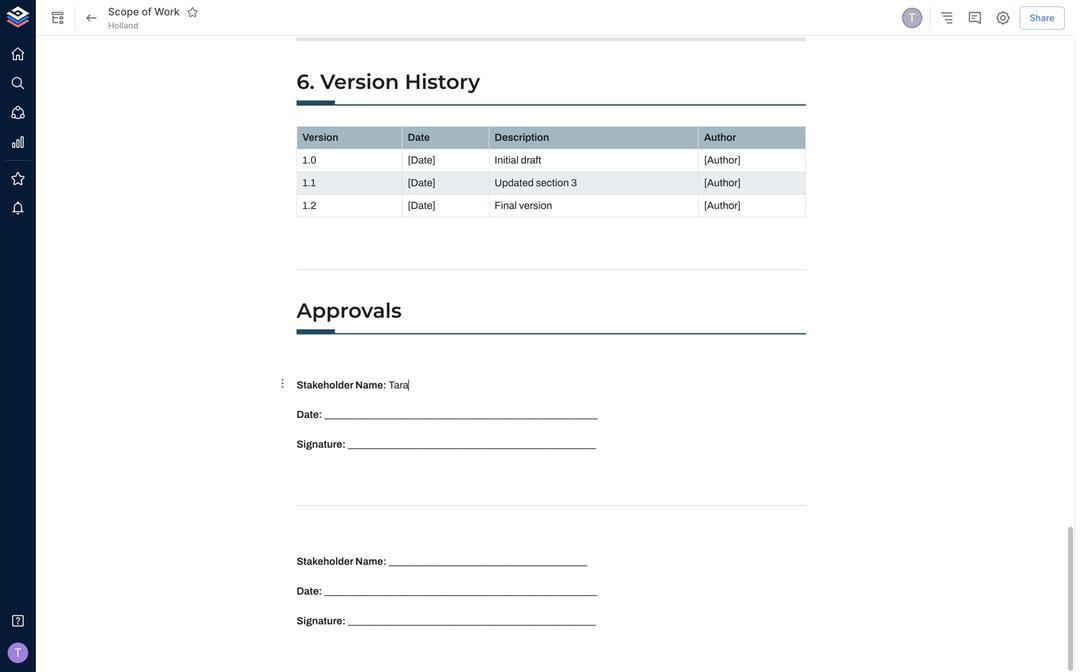 Task type: describe. For each thing, give the bounding box(es) containing it.
[date] for updated section 3
[[408, 177, 436, 188]]

2 date: from the top
[[297, 586, 322, 597]]

2 signature: __________________________________________________ from the top
[[297, 615, 596, 627]]

1 date: _______________________________________________________ from the top
[[297, 409, 598, 420]]

2 date: _______________________________________________________ from the top
[[297, 586, 598, 597]]

[author] for initial draft
[[704, 155, 741, 166]]

favorite image
[[187, 6, 198, 18]]

0 vertical spatial version
[[320, 69, 399, 94]]

share
[[1030, 12, 1055, 23]]

approvals
[[297, 298, 402, 323]]

of
[[142, 6, 152, 18]]

________________________________________
[[389, 556, 587, 567]]

description
[[495, 132, 549, 143]]

1.2
[[302, 200, 316, 211]]

[date] for initial draft
[[408, 155, 436, 166]]

0 horizontal spatial t
[[14, 646, 22, 660]]

1.0
[[302, 155, 316, 166]]

1 date: from the top
[[297, 409, 322, 420]]

2 __________________________________________________ from the top
[[348, 615, 596, 627]]

[date] for final version
[[408, 200, 436, 211]]

stakeholder for stakeholder name: tara
[[297, 379, 353, 391]]

final version
[[495, 200, 552, 211]]

2 _______________________________________________________ from the top
[[324, 586, 598, 597]]

work
[[154, 6, 180, 18]]

stakeholder name: ________________________________________
[[297, 556, 587, 567]]

section
[[536, 177, 569, 188]]

1 horizontal spatial t
[[908, 11, 916, 25]]

holland
[[108, 20, 138, 30]]

stakeholder for stakeholder name: ________________________________________
[[297, 556, 353, 567]]

history
[[405, 69, 480, 94]]

tara
[[389, 379, 409, 391]]

2 signature: from the top
[[297, 615, 346, 627]]

scope
[[108, 6, 139, 18]]

final
[[495, 200, 517, 211]]

stakeholder name: tara
[[297, 379, 409, 391]]

initial
[[495, 155, 519, 166]]

table of contents image
[[939, 10, 954, 26]]



Task type: vqa. For each thing, say whether or not it's contained in the screenshot.


Task type: locate. For each thing, give the bounding box(es) containing it.
0 vertical spatial _______________________________________________________
[[324, 409, 598, 420]]

1 vertical spatial signature: __________________________________________________
[[297, 615, 596, 627]]

1 [author] from the top
[[704, 155, 741, 166]]

name: for tara
[[355, 379, 387, 391]]

1 vertical spatial date:
[[297, 586, 322, 597]]

2 name: from the top
[[355, 556, 387, 567]]

stakeholder
[[297, 379, 353, 391], [297, 556, 353, 567]]

date:
[[297, 409, 322, 420], [297, 586, 322, 597]]

0 vertical spatial t
[[908, 11, 916, 25]]

1 vertical spatial [date]
[[408, 177, 436, 188]]

0 vertical spatial date: _______________________________________________________
[[297, 409, 598, 420]]

settings image
[[995, 10, 1011, 26]]

1 [date] from the top
[[408, 155, 436, 166]]

date: _______________________________________________________ down the tara at the left bottom
[[297, 409, 598, 420]]

2 vertical spatial [date]
[[408, 200, 436, 211]]

2 vertical spatial [author]
[[704, 200, 741, 211]]

date: _______________________________________________________
[[297, 409, 598, 420], [297, 586, 598, 597]]

0 vertical spatial name:
[[355, 379, 387, 391]]

updated section 3
[[495, 177, 577, 188]]

3
[[571, 177, 577, 188]]

name: for ________________________________________
[[355, 556, 387, 567]]

[date]
[[408, 155, 436, 166], [408, 177, 436, 188], [408, 200, 436, 211]]

1 signature: __________________________________________________ from the top
[[297, 439, 596, 450]]

date: _______________________________________________________ down stakeholder name: ________________________________________ at the bottom of page
[[297, 586, 598, 597]]

share button
[[1020, 6, 1065, 30]]

0 horizontal spatial t button
[[4, 639, 32, 667]]

name:
[[355, 379, 387, 391], [355, 556, 387, 567]]

comments image
[[967, 10, 983, 26]]

draft
[[521, 155, 541, 166]]

1 vertical spatial _______________________________________________________
[[324, 586, 598, 597]]

6. version history
[[297, 69, 480, 94]]

version
[[519, 200, 552, 211]]

[author]
[[704, 155, 741, 166], [704, 177, 741, 188], [704, 200, 741, 211]]

0 vertical spatial stakeholder
[[297, 379, 353, 391]]

1 vertical spatial date: _______________________________________________________
[[297, 586, 598, 597]]

6.
[[297, 69, 315, 94]]

3 [date] from the top
[[408, 200, 436, 211]]

1 signature: from the top
[[297, 439, 346, 450]]

holland link
[[108, 20, 138, 31]]

signature:
[[297, 439, 346, 450], [297, 615, 346, 627]]

0 vertical spatial [date]
[[408, 155, 436, 166]]

0 vertical spatial t button
[[900, 6, 924, 30]]

1 __________________________________________________ from the top
[[348, 439, 596, 450]]

2 stakeholder from the top
[[297, 556, 353, 567]]

3 [author] from the top
[[704, 200, 741, 211]]

date
[[408, 132, 430, 143]]

0 vertical spatial signature:
[[297, 439, 346, 450]]

1 stakeholder from the top
[[297, 379, 353, 391]]

1.1
[[302, 177, 316, 188]]

initial draft
[[495, 155, 541, 166]]

signature: __________________________________________________
[[297, 439, 596, 450], [297, 615, 596, 627]]

scope of work
[[108, 6, 180, 18]]

0 vertical spatial signature: __________________________________________________
[[297, 439, 596, 450]]

1 vertical spatial t
[[14, 646, 22, 660]]

[author] for final version
[[704, 200, 741, 211]]

1 vertical spatial stakeholder
[[297, 556, 353, 567]]

1 _______________________________________________________ from the top
[[324, 409, 598, 420]]

show wiki image
[[50, 10, 65, 26]]

1 vertical spatial t button
[[4, 639, 32, 667]]

author
[[704, 132, 736, 143]]

t button
[[900, 6, 924, 30], [4, 639, 32, 667]]

0 vertical spatial __________________________________________________
[[348, 439, 596, 450]]

1 vertical spatial [author]
[[704, 177, 741, 188]]

0 vertical spatial [author]
[[704, 155, 741, 166]]

version up 1.0
[[302, 132, 338, 143]]

[author] for updated section 3
[[704, 177, 741, 188]]

1 horizontal spatial t button
[[900, 6, 924, 30]]

1 vertical spatial name:
[[355, 556, 387, 567]]

2 [date] from the top
[[408, 177, 436, 188]]

__________________________________________________
[[348, 439, 596, 450], [348, 615, 596, 627]]

go back image
[[84, 10, 99, 26]]

1 vertical spatial version
[[302, 132, 338, 143]]

version right 6.
[[320, 69, 399, 94]]

1 vertical spatial signature:
[[297, 615, 346, 627]]

1 vertical spatial __________________________________________________
[[348, 615, 596, 627]]

0 vertical spatial date:
[[297, 409, 322, 420]]

t
[[908, 11, 916, 25], [14, 646, 22, 660]]

2 [author] from the top
[[704, 177, 741, 188]]

updated
[[495, 177, 534, 188]]

version
[[320, 69, 399, 94], [302, 132, 338, 143]]

_______________________________________________________
[[324, 409, 598, 420], [324, 586, 598, 597]]

1 name: from the top
[[355, 379, 387, 391]]



